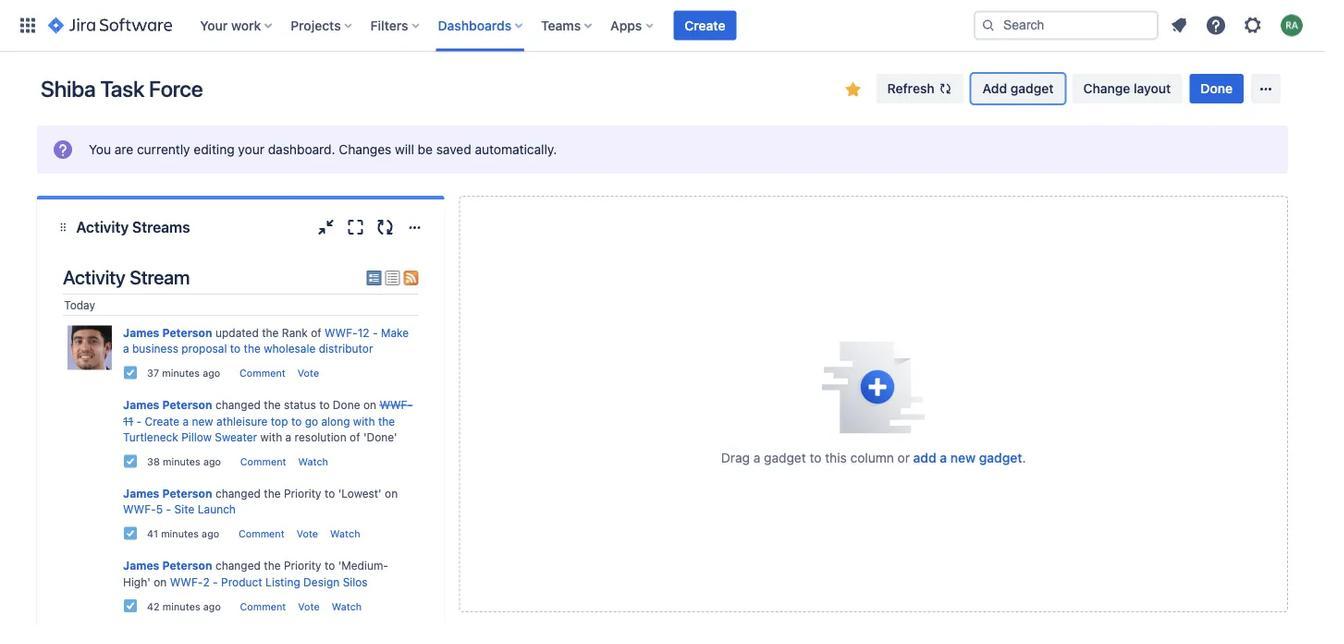 Task type: vqa. For each thing, say whether or not it's contained in the screenshot.
James Peterson updated the Rank of Peterson
yes



Task type: locate. For each thing, give the bounding box(es) containing it.
-
[[373, 326, 378, 339], [136, 415, 142, 428], [166, 503, 171, 516], [213, 576, 218, 589]]

vote for wwf-5 - site launch
[[296, 529, 318, 541]]

1 horizontal spatial on
[[363, 399, 376, 412]]

- right 2
[[213, 576, 218, 589]]

wwf- up 'done'
[[379, 399, 413, 412]]

peterson up 2
[[162, 560, 212, 573]]

your work button
[[194, 11, 279, 40]]

watch down resolution
[[298, 456, 328, 468]]

jira software image
[[48, 14, 172, 37], [48, 14, 172, 37]]

watch link down "silos"
[[332, 601, 362, 613]]

distributor
[[319, 343, 373, 355]]

priority inside james peterson changed the priority to 'lowest' on wwf-5 - site launch
[[284, 487, 321, 500]]

1 horizontal spatial of
[[350, 431, 360, 444]]

change
[[1083, 81, 1130, 96]]

james up high'
[[123, 560, 159, 573]]

0 vertical spatial watch link
[[298, 456, 328, 468]]

3 changed from the top
[[215, 560, 261, 573]]

settings image
[[1242, 14, 1264, 37]]

to left go
[[291, 415, 302, 428]]

activity for activity streams
[[76, 219, 129, 236]]

dashboards
[[438, 18, 511, 33]]

james peterson image
[[68, 326, 112, 371]]

gadget right drag
[[764, 450, 806, 466]]

to
[[230, 343, 241, 355], [319, 399, 330, 412], [291, 415, 302, 428], [810, 450, 822, 466], [325, 487, 335, 500], [325, 560, 335, 573]]

vote up design
[[296, 529, 318, 541]]

comment down wwf-2 - product listing design silos
[[240, 601, 286, 613]]

minutes down wwf-5 - site launch link at bottom left
[[161, 529, 199, 541]]

vote down design
[[298, 601, 320, 613]]

0 vertical spatial priority
[[284, 487, 321, 500]]

the up 'done'
[[378, 415, 395, 428]]

james
[[123, 326, 159, 339], [123, 399, 159, 412], [123, 487, 159, 500], [123, 560, 159, 573]]

on right "'lowest'"
[[385, 487, 398, 500]]

1 priority from the top
[[284, 487, 321, 500]]

athleisure
[[216, 415, 268, 428]]

a inside wwf-12 - make a business proposal to the wholesale distributor
[[123, 343, 129, 355]]

stream
[[130, 266, 190, 289]]

wwf- up distributor
[[325, 326, 358, 339]]

2 priority from the top
[[284, 560, 321, 573]]

1 horizontal spatial new
[[950, 450, 976, 466]]

vote link
[[297, 368, 319, 380], [296, 529, 318, 541], [298, 601, 320, 613]]

comment for changed the status to done on
[[240, 456, 286, 468]]

refresh image
[[938, 81, 953, 96]]

done
[[1201, 81, 1233, 96], [333, 399, 360, 412]]

priority left "'lowest'"
[[284, 487, 321, 500]]

1 vertical spatial with
[[260, 431, 282, 444]]

- right 11
[[136, 415, 142, 428]]

comment link down james peterson changed the priority to 'lowest' on wwf-5 - site launch
[[238, 529, 285, 541]]

to down updated on the bottom of the page
[[230, 343, 241, 355]]

more actions for activity streams gadget image
[[403, 216, 426, 239]]

new
[[192, 415, 213, 428], [950, 450, 976, 466]]

wwf- down james peterson
[[170, 576, 203, 589]]

new up pillow
[[192, 415, 213, 428]]

- right 5 in the bottom left of the page
[[166, 503, 171, 516]]

vote
[[297, 368, 319, 380], [296, 529, 318, 541], [298, 601, 320, 613]]

2 changed from the top
[[215, 487, 261, 500]]

2
[[203, 576, 210, 589]]

activity
[[76, 219, 129, 236], [63, 266, 125, 289]]

priority
[[284, 487, 321, 500], [284, 560, 321, 573]]

create
[[685, 18, 725, 33], [145, 415, 180, 428]]

0 horizontal spatial new
[[192, 415, 213, 428]]

james peterson link down the 37
[[123, 399, 212, 412]]

0 vertical spatial new
[[192, 415, 213, 428]]

james peterson link for changed the status to done on
[[123, 399, 212, 412]]

4 james from the top
[[123, 560, 159, 573]]

changed for status
[[215, 399, 261, 412]]

to inside the - create a new athleisure top to go along with the turtleneck pillow sweater
[[291, 415, 302, 428]]

james for james peterson
[[123, 560, 159, 573]]

- right the 12
[[373, 326, 378, 339]]

2 vertical spatial on
[[154, 576, 167, 589]]

1 peterson from the top
[[162, 326, 212, 339]]

create right apps dropdown button
[[685, 18, 725, 33]]

james peterson link up 5 in the bottom left of the page
[[123, 487, 212, 500]]

4 task image from the top
[[123, 599, 138, 614]]

the down the - create a new athleisure top to go along with the turtleneck pillow sweater
[[264, 487, 281, 500]]

changed up the athleisure
[[215, 399, 261, 412]]

change layout
[[1083, 81, 1171, 96]]

0 horizontal spatial create
[[145, 415, 180, 428]]

peterson for james peterson
[[162, 560, 212, 573]]

task image left 41 on the bottom of the page
[[123, 527, 138, 542]]

banner
[[0, 0, 1325, 52]]

0 vertical spatial changed
[[215, 399, 261, 412]]

gadget inside button
[[1011, 81, 1054, 96]]

new right 'add'
[[950, 450, 976, 466]]

the
[[262, 326, 279, 339], [244, 343, 261, 355], [264, 399, 281, 412], [378, 415, 395, 428], [264, 487, 281, 500], [264, 560, 281, 573]]

1 vertical spatial of
[[350, 431, 360, 444]]

wwf- inside wwf-12 - make a business proposal to the wholesale distributor
[[325, 326, 358, 339]]

2 task image from the top
[[123, 454, 138, 469]]

minutes
[[162, 368, 200, 380], [163, 456, 200, 468], [161, 529, 199, 541], [162, 601, 200, 613]]

you
[[89, 142, 111, 157]]

changes
[[339, 142, 391, 157]]

activity up "today"
[[63, 266, 125, 289]]

with inside the - create a new athleisure top to go along with the turtleneck pillow sweater
[[353, 415, 375, 428]]

of down along
[[350, 431, 360, 444]]

0 horizontal spatial on
[[154, 576, 167, 589]]

vote down wholesale
[[297, 368, 319, 380]]

3 james peterson link from the top
[[123, 487, 212, 500]]

minutes right '38'
[[163, 456, 200, 468]]

james peterson changed the status to done on
[[123, 399, 379, 412]]

1 horizontal spatial done
[[1201, 81, 1233, 96]]

on down james peterson
[[154, 576, 167, 589]]

are
[[114, 142, 133, 157]]

wwf-2 - product listing design silos link
[[170, 576, 368, 589]]

create inside the - create a new athleisure top to go along with the turtleneck pillow sweater
[[145, 415, 180, 428]]

a up pillow
[[183, 415, 189, 428]]

to up design
[[325, 560, 335, 573]]

a left business
[[123, 343, 129, 355]]

silos
[[343, 576, 368, 589]]

comment link down the - create a new athleisure top to go along with the turtleneck pillow sweater
[[240, 456, 286, 468]]

to left "'lowest'"
[[325, 487, 335, 500]]

ago down pillow
[[203, 456, 221, 468]]

james inside james peterson changed the priority to 'lowest' on wwf-5 - site launch
[[123, 487, 159, 500]]

task image for changed the priority to 'lowest' on
[[123, 527, 138, 542]]

- inside the - create a new athleisure top to go along with the turtleneck pillow sweater
[[136, 415, 142, 428]]

3 task image from the top
[[123, 527, 138, 542]]

watch up 'medium-
[[330, 529, 360, 541]]

on for james peterson changed the priority to 'lowest' on wwf-5 - site launch
[[385, 487, 398, 500]]

task image left 42 at left
[[123, 599, 138, 614]]

with up 'done'
[[353, 415, 375, 428]]

teams
[[541, 18, 581, 33]]

1 task image from the top
[[123, 366, 138, 381]]

apps button
[[605, 11, 661, 40]]

.
[[1022, 450, 1026, 466]]

'lowest'
[[338, 487, 382, 500]]

1 vertical spatial changed
[[215, 487, 261, 500]]

1 vertical spatial activity
[[63, 266, 125, 289]]

0 vertical spatial on
[[363, 399, 376, 412]]

vote link for wwf-2 - product listing design silos
[[298, 601, 320, 613]]

ago
[[203, 368, 220, 380], [203, 456, 221, 468], [202, 529, 219, 541], [203, 601, 221, 613]]

a right 'add'
[[940, 450, 947, 466]]

1 vertical spatial vote
[[296, 529, 318, 541]]

0 horizontal spatial with
[[260, 431, 282, 444]]

to inside changed the priority to 'medium- high' on
[[325, 560, 335, 573]]

comment for changed the priority to 'lowest' on
[[238, 529, 285, 541]]

done left more dashboard actions image
[[1201, 81, 1233, 96]]

1 vertical spatial vote link
[[296, 529, 318, 541]]

business
[[132, 343, 178, 355]]

peterson
[[162, 326, 212, 339], [162, 399, 212, 412], [162, 487, 212, 500], [162, 560, 212, 573]]

2 vertical spatial vote link
[[298, 601, 320, 613]]

james for james peterson updated the rank of
[[123, 326, 159, 339]]

more dashboard actions image
[[1255, 78, 1277, 100]]

saved
[[436, 142, 471, 157]]

1 horizontal spatial with
[[353, 415, 375, 428]]

on inside changed the priority to 'medium- high' on
[[154, 576, 167, 589]]

priority up design
[[284, 560, 321, 573]]

activity stream
[[63, 266, 190, 289]]

comment down the - create a new athleisure top to go along with the turtleneck pillow sweater
[[240, 456, 286, 468]]

create button
[[673, 11, 736, 40]]

0 vertical spatial create
[[685, 18, 725, 33]]

your profile and settings image
[[1281, 14, 1303, 37]]

ago down launch
[[202, 529, 219, 541]]

2 vertical spatial changed
[[215, 560, 261, 573]]

2 james peterson link from the top
[[123, 399, 212, 412]]

activity up activity stream
[[76, 219, 129, 236]]

comment
[[239, 368, 285, 380], [240, 456, 286, 468], [238, 529, 285, 541], [240, 601, 286, 613]]

changed up launch
[[215, 487, 261, 500]]

task image left '38'
[[123, 454, 138, 469]]

the left the rank
[[262, 326, 279, 339]]

appswitcher icon image
[[17, 14, 39, 37]]

1 james peterson link from the top
[[123, 326, 212, 339]]

peterson down 37 minutes ago
[[162, 399, 212, 412]]

add
[[983, 81, 1007, 96]]

notifications image
[[1168, 14, 1190, 37]]

james up 11
[[123, 399, 159, 412]]

4 peterson from the top
[[162, 560, 212, 573]]

3 james from the top
[[123, 487, 159, 500]]

2 james from the top
[[123, 399, 159, 412]]

the up wwf-2 - product listing design silos
[[264, 560, 281, 573]]

on up 'done'
[[363, 399, 376, 412]]

to inside wwf-12 - make a business proposal to the wholesale distributor
[[230, 343, 241, 355]]

1 vertical spatial priority
[[284, 560, 321, 573]]

create inside create button
[[685, 18, 725, 33]]

2 vertical spatial watch link
[[332, 601, 362, 613]]

1 vertical spatial create
[[145, 415, 180, 428]]

add a new gadget button
[[913, 449, 1022, 467]]

wwf- inside james peterson changed the priority to 'lowest' on wwf-5 - site launch
[[123, 503, 156, 516]]

of
[[311, 326, 321, 339], [350, 431, 360, 444]]

changed the priority to 'medium- high' on
[[123, 560, 388, 589]]

watch link up 'medium-
[[330, 529, 360, 541]]

peterson inside james peterson changed the priority to 'lowest' on wwf-5 - site launch
[[162, 487, 212, 500]]

peterson up site
[[162, 487, 212, 500]]

james peterson
[[123, 560, 212, 573]]

wwf- inside wwf- 11
[[379, 399, 413, 412]]

1 horizontal spatial create
[[685, 18, 725, 33]]

task image
[[123, 366, 138, 381], [123, 454, 138, 469], [123, 527, 138, 542], [123, 599, 138, 614]]

wwf-12 - make a business proposal to the wholesale distributor link
[[123, 326, 409, 355]]

ago down 2
[[203, 601, 221, 613]]

james peterson link
[[123, 326, 212, 339], [123, 399, 212, 412], [123, 487, 212, 500], [123, 560, 212, 573]]

wwf- up 41 on the bottom of the page
[[123, 503, 156, 516]]

0 vertical spatial with
[[353, 415, 375, 428]]

gadget
[[1011, 81, 1054, 96], [764, 450, 806, 466], [979, 450, 1022, 466]]

vote link up design
[[296, 529, 318, 541]]

minutes right 42 at left
[[162, 601, 200, 613]]

james peterson link up business
[[123, 326, 212, 339]]

watch link for wwf-2 - product listing design silos
[[332, 601, 362, 613]]

0 vertical spatial of
[[311, 326, 321, 339]]

1 vertical spatial on
[[385, 487, 398, 500]]

james up business
[[123, 326, 159, 339]]

turtleneck
[[123, 431, 178, 444]]

watch link
[[298, 456, 328, 468], [330, 529, 360, 541], [332, 601, 362, 613]]

0 vertical spatial activity
[[76, 219, 129, 236]]

of right the rank
[[311, 326, 321, 339]]

james peterson link for changed the priority to 'lowest' on
[[123, 487, 212, 500]]

minutes for changed the status to done on
[[163, 456, 200, 468]]

ago for changed the priority to 'lowest' on
[[202, 529, 219, 541]]

1 vertical spatial watch link
[[330, 529, 360, 541]]

your
[[238, 142, 264, 157]]

sweater
[[215, 431, 257, 444]]

4 james peterson link from the top
[[123, 560, 212, 573]]

with
[[353, 415, 375, 428], [260, 431, 282, 444]]

wwf-12 - make a business proposal to the wholesale distributor
[[123, 326, 409, 355]]

task image left the 37
[[123, 366, 138, 381]]

2 vertical spatial watch
[[332, 601, 362, 613]]

2 peterson from the top
[[162, 399, 212, 412]]

drag
[[721, 450, 750, 466]]

wwf- for wwf-2 - product listing design silos
[[170, 576, 203, 589]]

3 peterson from the top
[[162, 487, 212, 500]]

watch down "silos"
[[332, 601, 362, 613]]

your
[[200, 18, 228, 33]]

on inside james peterson changed the priority to 'lowest' on wwf-5 - site launch
[[385, 487, 398, 500]]

comment link down wwf-2 - product listing design silos
[[240, 601, 286, 613]]

0 vertical spatial done
[[1201, 81, 1233, 96]]

with down top
[[260, 431, 282, 444]]

38
[[147, 456, 160, 468]]

along
[[321, 415, 350, 428]]

1 vertical spatial new
[[950, 450, 976, 466]]

ago down 'proposal'
[[203, 368, 220, 380]]

2 horizontal spatial on
[[385, 487, 398, 500]]

1 james from the top
[[123, 326, 159, 339]]

watch for wwf-2 - product listing design silos
[[332, 601, 362, 613]]

task image for changed the status to done on
[[123, 454, 138, 469]]

gadget right the add
[[1011, 81, 1054, 96]]

the inside wwf-12 - make a business proposal to the wholesale distributor
[[244, 343, 261, 355]]

james up 5 in the bottom left of the page
[[123, 487, 159, 500]]

james peterson link for changed the priority to 'medium- high' on
[[123, 560, 212, 573]]

1 vertical spatial done
[[333, 399, 360, 412]]

your work
[[200, 18, 261, 33]]

watch link down resolution
[[298, 456, 328, 468]]

changed inside james peterson changed the priority to 'lowest' on wwf-5 - site launch
[[215, 487, 261, 500]]

create up turtleneck at the left bottom of the page
[[145, 415, 180, 428]]

pillow
[[181, 431, 212, 444]]

peterson up 'proposal'
[[162, 326, 212, 339]]

the down updated on the bottom of the page
[[244, 343, 261, 355]]

1 vertical spatial watch
[[330, 529, 360, 541]]

1 changed from the top
[[215, 399, 261, 412]]

vote link down wholesale
[[297, 368, 319, 380]]

resolution
[[295, 431, 346, 444]]

vote link down design
[[298, 601, 320, 613]]

ago for changed the status to done on
[[203, 456, 221, 468]]

comment down james peterson changed the priority to 'lowest' on wwf-5 - site launch
[[238, 529, 285, 541]]

will
[[395, 142, 414, 157]]

done up along
[[333, 399, 360, 412]]

changed up product
[[215, 560, 261, 573]]

comment link
[[239, 368, 285, 380], [240, 456, 286, 468], [238, 529, 285, 541], [240, 601, 286, 613]]

james peterson link up high'
[[123, 560, 212, 573]]

2 vertical spatial vote
[[298, 601, 320, 613]]

a inside the - create a new athleisure top to go along with the turtleneck pillow sweater
[[183, 415, 189, 428]]



Task type: describe. For each thing, give the bounding box(es) containing it.
add
[[913, 450, 936, 466]]

0 horizontal spatial done
[[333, 399, 360, 412]]

listing
[[265, 576, 300, 589]]

comment link down wwf-12 - make a business proposal to the wholesale distributor link
[[239, 368, 285, 380]]

'medium-
[[338, 560, 388, 573]]

the inside changed the priority to 'medium- high' on
[[264, 560, 281, 573]]

'done'
[[363, 431, 397, 444]]

to left this
[[810, 450, 822, 466]]

done link
[[1189, 74, 1244, 104]]

0 horizontal spatial of
[[311, 326, 321, 339]]

task image for changed the priority to 'medium- high' on
[[123, 599, 138, 614]]

you are currently editing your dashboard. changes will be saved automatically.
[[89, 142, 557, 157]]

drag a gadget to this column or add a new gadget .
[[721, 450, 1026, 466]]

search image
[[981, 18, 996, 33]]

dashboards button
[[432, 11, 530, 40]]

comment link for changed the status to done on
[[240, 456, 286, 468]]

38 minutes ago
[[147, 456, 221, 468]]

Search field
[[974, 11, 1159, 40]]

be
[[418, 142, 433, 157]]

5
[[156, 503, 163, 516]]

37
[[147, 368, 159, 380]]

minutes for changed the priority to 'lowest' on
[[161, 529, 199, 541]]

comment for changed the priority to 'medium- high' on
[[240, 601, 286, 613]]

change layout button
[[1072, 74, 1182, 104]]

- inside james peterson changed the priority to 'lowest' on wwf-5 - site launch
[[166, 503, 171, 516]]

activity for activity stream
[[63, 266, 125, 289]]

new inside the - create a new athleisure top to go along with the turtleneck pillow sweater
[[192, 415, 213, 428]]

changed inside changed the priority to 'medium- high' on
[[215, 560, 261, 573]]

apps
[[610, 18, 642, 33]]

add gadget
[[983, 81, 1054, 96]]

column
[[850, 450, 894, 466]]

done inside done link
[[1201, 81, 1233, 96]]

42
[[147, 601, 160, 613]]

refresh activity streams image
[[374, 216, 396, 239]]

wwf-5 - site launch link
[[123, 503, 236, 516]]

launch
[[198, 503, 236, 516]]

updated
[[215, 326, 259, 339]]

peterson for james peterson updated the rank of
[[162, 326, 212, 339]]

vote for wwf-2 - product listing design silos
[[298, 601, 320, 613]]

a right drag
[[753, 450, 760, 466]]

minutes for changed the priority to 'medium- high' on
[[162, 601, 200, 613]]

41 minutes ago
[[147, 529, 219, 541]]

priority inside changed the priority to 'medium- high' on
[[284, 560, 321, 573]]

comment down wwf-12 - make a business proposal to the wholesale distributor link
[[239, 368, 285, 380]]

- inside wwf-12 - make a business proposal to the wholesale distributor
[[373, 326, 378, 339]]

with a resolution of 'done'
[[257, 431, 397, 444]]

projects
[[291, 18, 341, 33]]

maximize activity streams image
[[344, 216, 366, 239]]

james for james peterson changed the status to done on
[[123, 399, 159, 412]]

banner containing your work
[[0, 0, 1325, 52]]

minimize activity streams image
[[315, 216, 337, 239]]

shiba task force
[[41, 76, 203, 102]]

james peterson changed the priority to 'lowest' on wwf-5 - site launch
[[123, 487, 398, 516]]

changed for priority
[[215, 487, 261, 500]]

streams
[[132, 219, 190, 236]]

filters
[[370, 18, 408, 33]]

high'
[[123, 576, 151, 589]]

automatically.
[[475, 142, 557, 157]]

comment link for changed the priority to 'medium- high' on
[[240, 601, 286, 613]]

the inside james peterson changed the priority to 'lowest' on wwf-5 - site launch
[[264, 487, 281, 500]]

task
[[100, 76, 144, 102]]

primary element
[[11, 0, 974, 51]]

wwf- for wwf- 11
[[379, 399, 413, 412]]

refresh
[[887, 81, 935, 96]]

james for james peterson changed the priority to 'lowest' on wwf-5 - site launch
[[123, 487, 159, 500]]

gadget right 'add'
[[979, 450, 1022, 466]]

0 vertical spatial watch
[[298, 456, 328, 468]]

watch for wwf-5 - site launch
[[330, 529, 360, 541]]

make
[[381, 326, 409, 339]]

minutes right the 37
[[162, 368, 200, 380]]

0 vertical spatial vote
[[297, 368, 319, 380]]

currently
[[137, 142, 190, 157]]

status
[[284, 399, 316, 412]]

filters button
[[365, 11, 427, 40]]

peterson for james peterson changed the status to done on
[[162, 399, 212, 412]]

0 vertical spatial vote link
[[297, 368, 319, 380]]

41
[[147, 529, 158, 541]]

activity streams
[[76, 219, 190, 236]]

this
[[825, 450, 847, 466]]

or
[[898, 450, 910, 466]]

the inside the - create a new athleisure top to go along with the turtleneck pillow sweater
[[378, 415, 395, 428]]

to inside james peterson changed the priority to 'lowest' on wwf-5 - site launch
[[325, 487, 335, 500]]

wwf- 11
[[123, 399, 413, 428]]

watch link for wwf-5 - site launch
[[330, 529, 360, 541]]

dashboard.
[[268, 142, 335, 157]]

top
[[271, 415, 288, 428]]

proposal
[[182, 343, 227, 355]]

help image
[[1205, 14, 1227, 37]]

james peterson updated the rank of
[[123, 326, 325, 339]]

rank
[[282, 326, 308, 339]]

projects button
[[285, 11, 359, 40]]

vote link for wwf-5 - site launch
[[296, 529, 318, 541]]

teams button
[[536, 11, 599, 40]]

wwf-2 - product listing design silos
[[170, 576, 368, 589]]

refresh button
[[876, 74, 964, 104]]

12
[[358, 326, 369, 339]]

peterson for james peterson changed the priority to 'lowest' on wwf-5 - site launch
[[162, 487, 212, 500]]

today
[[64, 299, 95, 312]]

design
[[303, 576, 340, 589]]

11
[[123, 415, 133, 428]]

ago for changed the priority to 'medium- high' on
[[203, 601, 221, 613]]

shiba
[[41, 76, 96, 102]]

wholesale
[[264, 343, 316, 355]]

add gadget img image
[[822, 342, 925, 434]]

add gadget button
[[972, 74, 1065, 104]]

42 minutes ago
[[147, 601, 221, 613]]

product
[[221, 576, 262, 589]]

site
[[174, 503, 194, 516]]

layout
[[1134, 81, 1171, 96]]

work
[[231, 18, 261, 33]]

force
[[149, 76, 203, 102]]

to up along
[[319, 399, 330, 412]]

james peterson link for updated the rank of
[[123, 326, 212, 339]]

star shiba task force image
[[842, 79, 864, 101]]

the up top
[[264, 399, 281, 412]]

37 minutes ago
[[147, 368, 220, 380]]

a down top
[[285, 431, 292, 444]]

comment link for changed the priority to 'lowest' on
[[238, 529, 285, 541]]

on for james peterson changed the status to done on
[[363, 399, 376, 412]]

go
[[305, 415, 318, 428]]

editing
[[194, 142, 235, 157]]

wwf- for wwf-12 - make a business proposal to the wholesale distributor
[[325, 326, 358, 339]]



